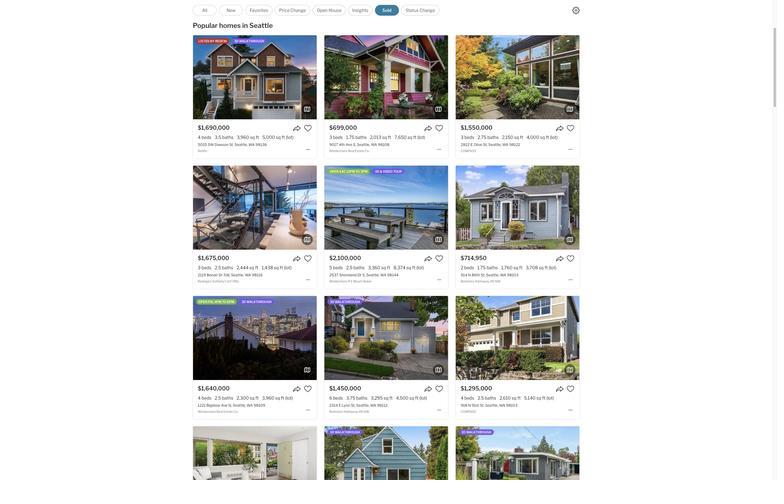 Task type: locate. For each thing, give the bounding box(es) containing it.
3 photo of 5325 s kenyon st, seattle, wa 98118 image from the left
[[579, 427, 703, 480]]

4,000
[[527, 135, 539, 140]]

beds for $699,000
[[333, 135, 343, 140]]

(lot) for $1,450,000
[[419, 396, 427, 401]]

sq right 2,610
[[512, 396, 516, 401]]

3 photo of 2119 bonair dr sw, seattle, wa 98116 image from the left
[[317, 166, 440, 250]]

in
[[242, 21, 248, 29]]

baths up "2537 shoreland dr s, seattle, wa 98144 windermere r e mount baker"
[[353, 265, 365, 270]]

st, for $1,690,000
[[229, 142, 234, 147]]

wa
[[249, 142, 255, 147], [371, 142, 377, 147], [502, 142, 508, 147], [245, 273, 251, 278], [380, 273, 386, 278], [500, 273, 506, 278], [247, 403, 253, 408], [370, 403, 376, 408], [499, 403, 505, 408]]

1 vertical spatial s,
[[362, 273, 365, 278]]

windermere for $2,100,000
[[329, 280, 347, 283]]

seattle, right 91st
[[485, 403, 498, 408]]

2.5 baths up 918 n 91st st, seattle, wa 98103 compass
[[478, 396, 496, 401]]

8,374
[[394, 265, 406, 270]]

0 vertical spatial estate
[[355, 149, 364, 153]]

7,650 sq ft (lot)
[[395, 135, 425, 140]]

0 vertical spatial n
[[468, 273, 471, 278]]

1,760
[[501, 265, 513, 270]]

3,960 up "98109"
[[262, 396, 274, 401]]

seattle, inside the 5015 sw dawson st, seattle, wa 98136 redfin
[[235, 142, 248, 147]]

change for price change
[[290, 8, 306, 13]]

real down "bigelow"
[[216, 410, 223, 414]]

windermere inside 1221 bigelow ave n, seattle, wa 98109 windermere real estate co.
[[198, 410, 216, 414]]

compass down 918
[[461, 410, 476, 414]]

sq for 1,438 sq ft (lot)
[[274, 265, 279, 270]]

1 horizontal spatial open
[[330, 170, 339, 173]]

sq right 3,708 at the right of the page
[[539, 265, 544, 270]]

berkshire down 514
[[461, 280, 475, 283]]

1 horizontal spatial change
[[420, 8, 435, 13]]

beds up 1221
[[202, 396, 211, 401]]

0 vertical spatial berkshire
[[461, 280, 475, 283]]

real
[[348, 149, 354, 153], [216, 410, 223, 414]]

olive
[[474, 142, 482, 147]]

98103 inside 514 n 86th st, seattle, wa 98103 berkshire hathaway hs nw
[[507, 273, 519, 278]]

estate down n,
[[223, 410, 233, 414]]

3 beds
[[329, 135, 343, 140], [461, 135, 474, 140], [198, 265, 211, 270]]

compass inside 918 n 91st st, seattle, wa 98103 compass
[[461, 410, 476, 414]]

sq for 3,960 sq ft (lot)
[[275, 396, 280, 401]]

real for $699,000
[[348, 149, 354, 153]]

0 vertical spatial hathaway
[[475, 280, 490, 283]]

favorite button image for $699,000
[[435, 124, 443, 132]]

0 horizontal spatial co.
[[233, 410, 238, 414]]

3 beds up 9017
[[329, 135, 343, 140]]

0 horizontal spatial change
[[290, 8, 306, 13]]

sq right 4,000
[[540, 135, 545, 140]]

wa inside 2314 e lynn st, seattle, wa 98112 berkshire hathaway hs nw
[[370, 403, 376, 408]]

4 for $1,640,000
[[198, 396, 201, 401]]

ave left n,
[[221, 403, 228, 408]]

0 horizontal spatial hs
[[359, 410, 363, 414]]

1 photo of 634 13th ave e #15, seattle, wa 98102 image from the left
[[69, 427, 193, 480]]

Sold radio
[[375, 5, 399, 16]]

co. inside 1221 bigelow ave n, seattle, wa 98109 windermere real estate co.
[[233, 410, 238, 414]]

3 for $1,550,000
[[461, 135, 463, 140]]

sq for 3,360 sq ft
[[381, 265, 386, 270]]

ft for 1,438 sq ft (lot)
[[280, 265, 283, 270]]

hathaway inside 2314 e lynn st, seattle, wa 98112 berkshire hathaway hs nw
[[344, 410, 358, 414]]

wa down 2,013
[[371, 142, 377, 147]]

2.5 baths
[[215, 265, 233, 270], [346, 265, 365, 270], [215, 396, 233, 401], [478, 396, 496, 401]]

beds for $714,950
[[464, 265, 474, 270]]

1 horizontal spatial hs
[[490, 280, 494, 283]]

3d walkthrough
[[234, 39, 264, 43], [241, 300, 271, 304], [330, 300, 360, 304], [330, 431, 360, 434], [461, 431, 491, 434]]

1 horizontal spatial real
[[348, 149, 354, 153]]

1.75 baths up 9017 4th ave s, seattle, wa 98108 windermere real estate co.
[[346, 135, 367, 140]]

favorite button checkbox for $1,690,000
[[304, 124, 312, 132]]

2 photo of 9017 4th ave s, seattle, wa 98108 image from the left
[[324, 35, 448, 119]]

1 vertical spatial 1.75
[[477, 265, 486, 270]]

3d down 918
[[461, 431, 466, 434]]

3d walkthrough down lynn
[[330, 431, 360, 434]]

(lot) for $1,640,000
[[285, 396, 293, 401]]

1.75 up 86th
[[477, 265, 486, 270]]

co. for $1,640,000
[[233, 410, 238, 414]]

4 beds up the 5015
[[198, 135, 211, 140]]

real up 12pm
[[348, 149, 354, 153]]

ave for $1,640,000
[[221, 403, 228, 408]]

open
[[330, 170, 339, 173], [198, 300, 207, 304]]

favorite button checkbox for $714,950
[[567, 255, 575, 263]]

1 vertical spatial 1.75 baths
[[477, 265, 498, 270]]

st, inside 918 n 91st st, seattle, wa 98103 compass
[[480, 403, 484, 408]]

ft for 2,300 sq ft
[[255, 396, 259, 401]]

sq right 7,650
[[408, 135, 412, 140]]

3,960 for 3,960 sq ft
[[237, 135, 249, 140]]

7,650
[[395, 135, 407, 140]]

ft for 2,150 sq ft
[[520, 135, 523, 140]]

0 horizontal spatial nw
[[364, 410, 369, 414]]

s, inside "2537 shoreland dr s, seattle, wa 98144 windermere r e mount baker"
[[362, 273, 365, 278]]

1 horizontal spatial 1.75 baths
[[477, 265, 498, 270]]

baths up dawson
[[222, 135, 233, 140]]

3 photo of 5015 sw dawson st, seattle, wa 98136 image from the left
[[317, 35, 440, 119]]

compass inside 2822 e olive st, seattle, wa 98122 compass
[[461, 149, 476, 153]]

n inside 918 n 91st st, seattle, wa 98103 compass
[[468, 403, 471, 408]]

photo of 9017 4th ave s, seattle, wa 98108 image
[[201, 35, 324, 119], [324, 35, 448, 119], [448, 35, 572, 119]]

seattle
[[249, 21, 273, 29]]

0 vertical spatial 3,960
[[237, 135, 249, 140]]

n for $714,950
[[468, 273, 471, 278]]

1 vertical spatial windermere
[[329, 280, 347, 283]]

2 vertical spatial e
[[339, 403, 341, 408]]

1.75 baths up 514 n 86th st, seattle, wa 98103 berkshire hathaway hs nw
[[477, 265, 498, 270]]

photo of 514 n 86th st, seattle, wa 98103 image
[[332, 166, 456, 250], [456, 166, 580, 250], [579, 166, 703, 250]]

photo of 634 13th ave e #15, seattle, wa 98102 image
[[69, 427, 193, 480], [193, 427, 317, 480], [317, 427, 440, 480]]

3d walkthrough for 3rd photo of 11747 bartlett ave ne, seattle, wa 98125 from the right
[[330, 431, 360, 434]]

98103 down '2,610 sq ft' at the right
[[506, 403, 518, 408]]

to
[[355, 170, 360, 173], [222, 300, 226, 304]]

change inside option
[[290, 8, 306, 13]]

seattle, inside 2314 e lynn st, seattle, wa 98112 berkshire hathaway hs nw
[[356, 403, 369, 408]]

0 vertical spatial compass
[[461, 149, 476, 153]]

change inside radio
[[420, 8, 435, 13]]

0 horizontal spatial 3 beds
[[198, 265, 211, 270]]

co. inside 9017 4th ave s, seattle, wa 98108 windermere real estate co.
[[365, 149, 369, 153]]

real inside 1221 bigelow ave n, seattle, wa 98109 windermere real estate co.
[[216, 410, 223, 414]]

0 vertical spatial to
[[355, 170, 360, 173]]

98144
[[387, 273, 399, 278]]

sq for 4,000 sq ft (lot)
[[540, 135, 545, 140]]

0 vertical spatial co.
[[365, 149, 369, 153]]

walkthrough down 2314 e lynn st, seattle, wa 98112 berkshire hathaway hs nw on the bottom of page
[[335, 431, 360, 434]]

2 photo of 2537 shoreland dr s, seattle, wa 98144 image from the left
[[324, 166, 448, 250]]

wa down 3,295
[[370, 403, 376, 408]]

1221
[[198, 403, 206, 408]]

ft for 3,295 sq ft
[[389, 396, 393, 401]]

berkshire down 2314
[[329, 410, 343, 414]]

real inside 9017 4th ave s, seattle, wa 98108 windermere real estate co.
[[348, 149, 354, 153]]

sq right 4,500
[[409, 396, 414, 401]]

4 beds
[[198, 135, 211, 140], [198, 396, 211, 401], [461, 396, 474, 401]]

0 horizontal spatial 1.75 baths
[[346, 135, 367, 140]]

$1,640,000
[[198, 385, 230, 392]]

ave
[[346, 142, 352, 147], [221, 403, 228, 408]]

0 horizontal spatial e
[[339, 403, 341, 408]]

2 horizontal spatial 3
[[461, 135, 463, 140]]

walkthrough down r
[[335, 300, 360, 304]]

2.5 up "bigelow"
[[215, 396, 221, 401]]

baths for $699,000
[[355, 135, 367, 140]]

3 beds for $1,675,000
[[198, 265, 211, 270]]

hs inside 514 n 86th st, seattle, wa 98103 berkshire hathaway hs nw
[[490, 280, 494, 283]]

wa inside 9017 4th ave s, seattle, wa 98108 windermere real estate co.
[[371, 142, 377, 147]]

beds for $1,295,000
[[464, 396, 474, 401]]

0 horizontal spatial 1.75
[[346, 135, 354, 140]]

baths for $2,100,000
[[353, 265, 365, 270]]

86th
[[472, 273, 480, 278]]

sq left "5,000" at the top of page
[[250, 135, 255, 140]]

to left 3pm
[[355, 170, 360, 173]]

0 horizontal spatial to
[[222, 300, 226, 304]]

2.5 up shoreland at the left of page
[[346, 265, 352, 270]]

3d right 6pm at the left of page
[[241, 300, 246, 304]]

beds right 2
[[464, 265, 474, 270]]

98103
[[507, 273, 519, 278], [506, 403, 518, 408]]

beds up the 5015
[[202, 135, 211, 140]]

co. up 3pm
[[365, 149, 369, 153]]

co.
[[365, 149, 369, 153], [233, 410, 238, 414]]

1 photo of 11747 bartlett ave ne, seattle, wa 98125 image from the left
[[201, 427, 324, 480]]

1 change from the left
[[290, 8, 306, 13]]

int'l
[[227, 280, 233, 283]]

1 vertical spatial open
[[198, 300, 207, 304]]

3d walkthrough down 91st
[[461, 431, 491, 434]]

0 horizontal spatial hathaway
[[344, 410, 358, 414]]

sq up 98108
[[382, 135, 387, 140]]

st, right olive
[[483, 142, 488, 147]]

1 compass from the top
[[461, 149, 476, 153]]

wa down 2,444 sq ft
[[245, 273, 251, 278]]

2.5 baths up shoreland at the left of page
[[346, 265, 365, 270]]

wa inside 918 n 91st st, seattle, wa 98103 compass
[[499, 403, 505, 408]]

$699,000
[[329, 125, 357, 131]]

ft for 1,760 sq ft
[[519, 265, 522, 270]]

2 horizontal spatial 3 beds
[[461, 135, 474, 140]]

st, inside 2314 e lynn st, seattle, wa 98112 berkshire hathaway hs nw
[[351, 403, 355, 408]]

hathaway inside 514 n 86th st, seattle, wa 98103 berkshire hathaway hs nw
[[475, 280, 490, 283]]

co. for $699,000
[[365, 149, 369, 153]]

1 horizontal spatial to
[[355, 170, 360, 173]]

1 horizontal spatial dr
[[357, 273, 362, 278]]

seattle, inside the 2119 bonair dr sw, seattle, wa 98116 realogics sotheby's int'l rlty
[[231, 273, 244, 278]]

4
[[198, 135, 201, 140], [198, 396, 201, 401], [461, 396, 463, 401]]

1 horizontal spatial e
[[351, 280, 353, 283]]

98103 inside 918 n 91st st, seattle, wa 98103 compass
[[506, 403, 518, 408]]

1 vertical spatial 98103
[[506, 403, 518, 408]]

98103 down 1,760 sq ft
[[507, 273, 519, 278]]

2 horizontal spatial e
[[471, 142, 473, 147]]

estate inside 9017 4th ave s, seattle, wa 98108 windermere real estate co.
[[355, 149, 364, 153]]

ft for 3,360 sq ft
[[387, 265, 390, 270]]

sq up the 98112
[[384, 396, 388, 401]]

estate
[[355, 149, 364, 153], [223, 410, 233, 414]]

rlty
[[233, 280, 239, 283]]

wa for $1,550,000
[[502, 142, 508, 147]]

favorite button checkbox
[[435, 124, 443, 132], [567, 124, 575, 132], [304, 255, 312, 263], [435, 255, 443, 263], [567, 385, 575, 393]]

2314
[[329, 403, 338, 408]]

2 dr from the left
[[357, 273, 362, 278]]

1 vertical spatial n
[[468, 403, 471, 408]]

3,708
[[526, 265, 538, 270]]

e inside 2822 e olive st, seattle, wa 98122 compass
[[471, 142, 473, 147]]

(lot) for $1,295,000
[[546, 396, 554, 401]]

2.5 up 91st
[[478, 396, 484, 401]]

wa inside 1221 bigelow ave n, seattle, wa 98109 windermere real estate co.
[[247, 403, 253, 408]]

1 vertical spatial compass
[[461, 410, 476, 414]]

dr up mount
[[357, 273, 362, 278]]

sq right "5,000" at the top of page
[[276, 135, 281, 140]]

realogics
[[198, 280, 212, 283]]

ave inside 1221 bigelow ave n, seattle, wa 98109 windermere real estate co.
[[221, 403, 228, 408]]

photo of 2314 e lynn st, seattle, wa 98112 image
[[201, 296, 324, 380], [324, 296, 448, 380], [448, 296, 572, 380]]

beds right 5
[[333, 265, 343, 270]]

0 horizontal spatial dr
[[219, 273, 223, 278]]

4 beds up 918
[[461, 396, 474, 401]]

1 horizontal spatial 3 beds
[[329, 135, 343, 140]]

2 photo of 634 13th ave e #15, seattle, wa 98102 image from the left
[[193, 427, 317, 480]]

3 beds up 2822
[[461, 135, 474, 140]]

beds for $1,675,000
[[201, 265, 211, 270]]

popular
[[193, 21, 218, 29]]

1 horizontal spatial s,
[[362, 273, 365, 278]]

2 photo of 2314 e lynn st, seattle, wa 98112 image from the left
[[324, 296, 448, 380]]

windermere down 2537
[[329, 280, 347, 283]]

open left sat,
[[330, 170, 339, 173]]

wa inside 514 n 86th st, seattle, wa 98103 berkshire hathaway hs nw
[[500, 273, 506, 278]]

ft for 2,610 sq ft
[[517, 396, 521, 401]]

2 photo of 1221 bigelow ave n, seattle, wa 98109 image from the left
[[193, 296, 317, 380]]

2,013
[[370, 135, 381, 140]]

open fri, 4pm to 6pm
[[198, 300, 234, 304]]

favorite button checkbox for $1,675,000
[[304, 255, 312, 263]]

favorite button image
[[567, 124, 575, 132], [567, 255, 575, 263], [304, 385, 312, 393], [435, 385, 443, 393], [567, 385, 575, 393]]

1 vertical spatial hs
[[359, 410, 363, 414]]

1 horizontal spatial nw
[[495, 280, 501, 283]]

beds right 6
[[333, 396, 343, 401]]

hathaway for $714,950
[[475, 280, 490, 283]]

1 vertical spatial to
[[222, 300, 226, 304]]

(lot) for $714,950
[[549, 265, 556, 270]]

3.75 baths
[[346, 396, 368, 401]]

2 photo of 5015 sw dawson st, seattle, wa 98136 image from the left
[[193, 35, 317, 119]]

favorite button image
[[304, 124, 312, 132], [435, 124, 443, 132], [304, 255, 312, 263], [435, 255, 443, 263]]

4 up 1221
[[198, 396, 201, 401]]

0 vertical spatial s,
[[353, 142, 356, 147]]

3 photo of 11747 bartlett ave ne, seattle, wa 98125 image from the left
[[448, 427, 572, 480]]

e left lynn
[[339, 403, 341, 408]]

4 up the 5015
[[198, 135, 201, 140]]

ft for 2,013 sq ft
[[388, 135, 391, 140]]

favorite button image for $1,450,000
[[435, 385, 443, 393]]

dr inside the 2119 bonair dr sw, seattle, wa 98116 realogics sotheby's int'l rlty
[[219, 273, 223, 278]]

windermere down 4th
[[329, 149, 347, 153]]

hs inside 2314 e lynn st, seattle, wa 98112 berkshire hathaway hs nw
[[359, 410, 363, 414]]

wa inside 2822 e olive st, seattle, wa 98122 compass
[[502, 142, 508, 147]]

1 horizontal spatial 3
[[329, 135, 332, 140]]

s, right 4th
[[353, 142, 356, 147]]

0 vertical spatial 98103
[[507, 273, 519, 278]]

2.5 baths for $1,675,000
[[215, 265, 233, 270]]

sq right 2,300
[[250, 396, 254, 401]]

2,300
[[237, 396, 249, 401]]

seattle, right 86th
[[486, 273, 499, 278]]

0 horizontal spatial 3,960
[[237, 135, 249, 140]]

bonair
[[207, 273, 218, 278]]

st, inside the 5015 sw dawson st, seattle, wa 98136 redfin
[[229, 142, 234, 147]]

st, right lynn
[[351, 403, 355, 408]]

0 vertical spatial nw
[[495, 280, 501, 283]]

1 vertical spatial 3,960
[[262, 396, 274, 401]]

favorite button image for $1,675,000
[[304, 255, 312, 263]]

2.5 for $2,100,000
[[346, 265, 352, 270]]

seattle, inside 9017 4th ave s, seattle, wa 98108 windermere real estate co.
[[357, 142, 370, 147]]

seattle, down 2,300
[[233, 403, 246, 408]]

compass down 2822
[[461, 149, 476, 153]]

st, right 86th
[[481, 273, 485, 278]]

0 vertical spatial open
[[330, 170, 339, 173]]

n inside 514 n 86th st, seattle, wa 98103 berkshire hathaway hs nw
[[468, 273, 471, 278]]

sq for 2,150 sq ft
[[514, 135, 519, 140]]

3,960
[[237, 135, 249, 140], [262, 396, 274, 401]]

1 vertical spatial e
[[351, 280, 353, 283]]

baths for $1,640,000
[[222, 396, 233, 401]]

option group
[[193, 5, 439, 16]]

baths for $1,690,000
[[222, 135, 233, 140]]

seattle, inside 918 n 91st st, seattle, wa 98103 compass
[[485, 403, 498, 408]]

3.75
[[346, 396, 355, 401]]

$1,550,000
[[461, 125, 492, 131]]

dr for $1,675,000
[[219, 273, 223, 278]]

0 horizontal spatial s,
[[353, 142, 356, 147]]

photo of 2537 shoreland dr s, seattle, wa 98144 image
[[201, 166, 324, 250], [324, 166, 448, 250], [448, 166, 572, 250]]

1 vertical spatial berkshire
[[329, 410, 343, 414]]

seattle, down 2,013
[[357, 142, 370, 147]]

3d
[[234, 39, 238, 43], [375, 170, 379, 173], [241, 300, 246, 304], [330, 300, 334, 304], [330, 431, 334, 434], [461, 431, 466, 434]]

e inside 2314 e lynn st, seattle, wa 98112 berkshire hathaway hs nw
[[339, 403, 341, 408]]

sq for 7,650 sq ft (lot)
[[408, 135, 412, 140]]

3
[[329, 135, 332, 140], [461, 135, 463, 140], [198, 265, 201, 270]]

1 horizontal spatial co.
[[365, 149, 369, 153]]

$714,950
[[461, 255, 487, 261]]

wa for $714,950
[[500, 273, 506, 278]]

ave right 4th
[[346, 142, 352, 147]]

All radio
[[193, 5, 217, 16]]

photo of 2119 bonair dr sw, seattle, wa 98116 image
[[69, 166, 193, 250], [193, 166, 317, 250], [317, 166, 440, 250]]

compass for $1,295,000
[[461, 410, 476, 414]]

0 horizontal spatial ave
[[221, 403, 228, 408]]

open left fri,
[[198, 300, 207, 304]]

co. down 2,300
[[233, 410, 238, 414]]

favorite button checkbox
[[304, 124, 312, 132], [567, 255, 575, 263], [304, 385, 312, 393], [435, 385, 443, 393]]

change for status change
[[420, 8, 435, 13]]

photo of 918 n 91st st, seattle, wa 98103 image
[[332, 296, 456, 380], [456, 296, 580, 380], [579, 296, 703, 380]]

sq for 2,013 sq ft
[[382, 135, 387, 140]]

photo of 5015 sw dawson st, seattle, wa 98136 image
[[69, 35, 193, 119], [193, 35, 317, 119], [317, 35, 440, 119]]

sq for 2,300 sq ft
[[250, 396, 254, 401]]

sq right the 2,300 sq ft
[[275, 396, 280, 401]]

1 vertical spatial co.
[[233, 410, 238, 414]]

windermere inside "2537 shoreland dr s, seattle, wa 98144 windermere r e mount baker"
[[329, 280, 347, 283]]

1 vertical spatial ave
[[221, 403, 228, 408]]

beds up 2119
[[201, 265, 211, 270]]

0 vertical spatial real
[[348, 149, 354, 153]]

1 photo of 2119 bonair dr sw, seattle, wa 98116 image from the left
[[69, 166, 193, 250]]

photo of 2822 e olive st, seattle, wa 98122 image
[[332, 35, 456, 119], [456, 35, 580, 119], [579, 35, 703, 119]]

0 vertical spatial 1.75
[[346, 135, 354, 140]]

photo of 5325 s kenyon st, seattle, wa 98118 image
[[332, 427, 456, 480], [456, 427, 580, 480], [579, 427, 703, 480]]

0 horizontal spatial 3
[[198, 265, 201, 270]]

st, inside 514 n 86th st, seattle, wa 98103 berkshire hathaway hs nw
[[481, 273, 485, 278]]

Insights radio
[[348, 5, 372, 16]]

sq for 3,708 sq ft (lot)
[[539, 265, 544, 270]]

2,150 sq ft
[[502, 135, 523, 140]]

hathaway down 86th
[[475, 280, 490, 283]]

seattle, up rlty
[[231, 273, 244, 278]]

seattle, down 3,960 sq ft
[[235, 142, 248, 147]]

1 horizontal spatial berkshire
[[461, 280, 475, 283]]

2.5 up bonair
[[215, 265, 221, 270]]

wa down 2,150
[[502, 142, 508, 147]]

2.5 baths for $1,640,000
[[215, 396, 233, 401]]

baths up n,
[[222, 396, 233, 401]]

98112
[[377, 403, 388, 408]]

hathaway
[[475, 280, 490, 283], [344, 410, 358, 414]]

0 vertical spatial ave
[[346, 142, 352, 147]]

hathaway for $1,450,000
[[344, 410, 358, 414]]

1 dr from the left
[[219, 273, 223, 278]]

3 photo of 634 13th ave e #15, seattle, wa 98102 image from the left
[[317, 427, 440, 480]]

ft for 3,960 sq ft
[[256, 135, 259, 140]]

2537 shoreland dr s, seattle, wa 98144 windermere r e mount baker
[[329, 273, 399, 283]]

$1,450,000
[[329, 385, 361, 392]]

2 vertical spatial windermere
[[198, 410, 216, 414]]

dr for $2,100,000
[[357, 273, 362, 278]]

wa inside the 5015 sw dawson st, seattle, wa 98136 redfin
[[249, 142, 255, 147]]

s, inside 9017 4th ave s, seattle, wa 98108 windermere real estate co.
[[353, 142, 356, 147]]

nw for $714,950
[[495, 280, 501, 283]]

photo of 11747 bartlett ave ne, seattle, wa 98125 image
[[201, 427, 324, 480], [324, 427, 448, 480], [448, 427, 572, 480]]

seattle, down 3.75 baths
[[356, 403, 369, 408]]

1 vertical spatial hathaway
[[344, 410, 358, 414]]

photo of 1221 bigelow ave n, seattle, wa 98109 image
[[69, 296, 193, 380], [193, 296, 317, 380], [317, 296, 440, 380]]

98136
[[255, 142, 267, 147]]

1 horizontal spatial 3,960
[[262, 396, 274, 401]]

walkthrough down 918 n 91st st, seattle, wa 98103 compass
[[466, 431, 491, 434]]

seattle, down 2.75 baths
[[488, 142, 502, 147]]

0 horizontal spatial open
[[198, 300, 207, 304]]

1 horizontal spatial estate
[[355, 149, 364, 153]]

3 beds for $1,550,000
[[461, 135, 474, 140]]

wa down 3,960 sq ft
[[249, 142, 255, 147]]

1 photo of 2537 shoreland dr s, seattle, wa 98144 image from the left
[[201, 166, 324, 250]]

ave inside 9017 4th ave s, seattle, wa 98108 windermere real estate co.
[[346, 142, 352, 147]]

0 vertical spatial e
[[471, 142, 473, 147]]

98116
[[252, 273, 263, 278]]

favorite button checkbox for $1,640,000
[[304, 385, 312, 393]]

beds up 918
[[464, 396, 474, 401]]

walkthrough for 3rd photo of 11747 bartlett ave ne, seattle, wa 98125 from the right
[[335, 431, 360, 434]]

berkshire inside 2314 e lynn st, seattle, wa 98112 berkshire hathaway hs nw
[[329, 410, 343, 414]]

2 compass from the top
[[461, 410, 476, 414]]

sotheby's
[[212, 280, 227, 283]]

ft for 3,960 sq ft (lot)
[[281, 396, 284, 401]]

n right 514
[[468, 273, 471, 278]]

ft for 4,000 sq ft (lot)
[[546, 135, 549, 140]]

seattle, for $1,690,000
[[235, 142, 248, 147]]

seattle, for $1,640,000
[[233, 403, 246, 408]]

1 photo of 5325 s kenyon st, seattle, wa 98118 image from the left
[[332, 427, 456, 480]]

3 photo of 918 n 91st st, seattle, wa 98103 image from the left
[[579, 296, 703, 380]]

dr left 'sw,'
[[219, 273, 223, 278]]

seattle, down "3,360"
[[366, 273, 379, 278]]

berkshire inside 514 n 86th st, seattle, wa 98103 berkshire hathaway hs nw
[[461, 280, 475, 283]]

dr inside "2537 shoreland dr s, seattle, wa 98144 windermere r e mount baker"
[[357, 273, 362, 278]]

hs
[[490, 280, 494, 283], [359, 410, 363, 414]]

baths up 'sw,'
[[222, 265, 233, 270]]

1 horizontal spatial 1.75
[[477, 265, 486, 270]]

4,000 sq ft (lot)
[[527, 135, 558, 140]]

2 photo of 11747 bartlett ave ne, seattle, wa 98125 image from the left
[[324, 427, 448, 480]]

0 horizontal spatial real
[[216, 410, 223, 414]]

n
[[468, 273, 471, 278], [468, 403, 471, 408]]

0 vertical spatial 1.75 baths
[[346, 135, 367, 140]]

3 for $699,000
[[329, 135, 332, 140]]

0 horizontal spatial berkshire
[[329, 410, 343, 414]]

2.75
[[478, 135, 486, 140]]

wa down the 2,300 sq ft
[[247, 403, 253, 408]]

1 vertical spatial nw
[[364, 410, 369, 414]]

1 horizontal spatial hathaway
[[475, 280, 490, 283]]

1 photo of 9017 4th ave s, seattle, wa 98108 image from the left
[[201, 35, 324, 119]]

wa down the '1,760'
[[500, 273, 506, 278]]

ft
[[256, 135, 259, 140], [282, 135, 285, 140], [388, 135, 391, 140], [413, 135, 417, 140], [520, 135, 523, 140], [546, 135, 549, 140], [255, 265, 258, 270], [280, 265, 283, 270], [387, 265, 390, 270], [412, 265, 415, 270], [519, 265, 522, 270], [545, 265, 548, 270], [255, 396, 259, 401], [281, 396, 284, 401], [389, 396, 393, 401], [415, 396, 418, 401], [517, 396, 521, 401], [542, 396, 545, 401]]

estate inside 1221 bigelow ave n, seattle, wa 98109 windermere real estate co.
[[223, 410, 233, 414]]

1 horizontal spatial ave
[[346, 142, 352, 147]]

n for $1,295,000
[[468, 403, 471, 408]]

3 for $1,675,000
[[198, 265, 201, 270]]

shoreland
[[339, 273, 357, 278]]

3d down 2314
[[330, 431, 334, 434]]

seattle, for $714,950
[[486, 273, 499, 278]]

st,
[[229, 142, 234, 147], [483, 142, 488, 147], [481, 273, 485, 278], [351, 403, 355, 408], [480, 403, 484, 408]]

4,500
[[396, 396, 408, 401]]

estate for $1,640,000
[[223, 410, 233, 414]]

1 vertical spatial real
[[216, 410, 223, 414]]

1 vertical spatial estate
[[223, 410, 233, 414]]

tour
[[393, 170, 402, 173]]

redfin
[[198, 149, 207, 153]]

listed
[[198, 39, 210, 43]]

open sat, 12pm to 3pm
[[330, 170, 367, 173]]

st, inside 2822 e olive st, seattle, wa 98122 compass
[[483, 142, 488, 147]]

seattle, inside "2537 shoreland dr s, seattle, wa 98144 windermere r e mount baker"
[[366, 273, 379, 278]]

0 horizontal spatial estate
[[223, 410, 233, 414]]

wa inside the 2119 bonair dr sw, seattle, wa 98116 realogics sotheby's int'l rlty
[[245, 273, 251, 278]]

nw inside 514 n 86th st, seattle, wa 98103 berkshire hathaway hs nw
[[495, 280, 501, 283]]

seattle, for $699,000
[[357, 142, 370, 147]]

e for $1,450,000
[[339, 403, 341, 408]]

0 vertical spatial hs
[[490, 280, 494, 283]]

favorite button image for $1,550,000
[[567, 124, 575, 132]]

1.75 baths
[[346, 135, 367, 140], [477, 265, 498, 270]]

wa down 3,360 sq ft on the bottom
[[380, 273, 386, 278]]

2 change from the left
[[420, 8, 435, 13]]

beds for $2,100,000
[[333, 265, 343, 270]]

1 photo of 2822 e olive st, seattle, wa 98122 image from the left
[[332, 35, 456, 119]]

sq up 98116
[[249, 265, 254, 270]]

ft for 7,650 sq ft (lot)
[[413, 135, 417, 140]]

nw inside 2314 e lynn st, seattle, wa 98112 berkshire hathaway hs nw
[[364, 410, 369, 414]]

seattle, inside 514 n 86th st, seattle, wa 98103 berkshire hathaway hs nw
[[486, 273, 499, 278]]

seattle, inside 1221 bigelow ave n, seattle, wa 98109 windermere real estate co.
[[233, 403, 246, 408]]

walkthrough down in
[[239, 39, 264, 43]]

wa inside "2537 shoreland dr s, seattle, wa 98144 windermere r e mount baker"
[[380, 273, 386, 278]]

3 photo of 2314 e lynn st, seattle, wa 98112 image from the left
[[448, 296, 572, 380]]

windermere inside 9017 4th ave s, seattle, wa 98108 windermere real estate co.
[[329, 149, 347, 153]]

3,960 up the 5015 sw dawson st, seattle, wa 98136 redfin
[[237, 135, 249, 140]]

change right price
[[290, 8, 306, 13]]

seattle, inside 2822 e olive st, seattle, wa 98122 compass
[[488, 142, 502, 147]]

3 up 2119
[[198, 265, 201, 270]]

0 vertical spatial windermere
[[329, 149, 347, 153]]



Task type: describe. For each thing, give the bounding box(es) containing it.
Price Change radio
[[275, 5, 310, 16]]

2.5 baths for $1,295,000
[[478, 396, 496, 401]]

favorite button checkbox for $2,100,000
[[435, 255, 443, 263]]

nw for $1,450,000
[[364, 410, 369, 414]]

3d left &
[[375, 170, 379, 173]]

windermere for $1,640,000
[[198, 410, 216, 414]]

bigelow
[[206, 403, 220, 408]]

8,374 sq ft (lot)
[[394, 265, 424, 270]]

(lot) for $1,690,000
[[286, 135, 294, 140]]

sq for 8,374 sq ft (lot)
[[406, 265, 411, 270]]

6
[[329, 396, 332, 401]]

2119
[[198, 273, 206, 278]]

favorite button image for $2,100,000
[[435, 255, 443, 263]]

r
[[348, 280, 350, 283]]

4pm
[[214, 300, 221, 304]]

1221 bigelow ave n, seattle, wa 98109 windermere real estate co.
[[198, 403, 265, 414]]

sq for 1,760 sq ft
[[513, 265, 518, 270]]

2537
[[329, 273, 338, 278]]

berkshire for $714,950
[[461, 280, 475, 283]]

sat,
[[339, 170, 346, 173]]

baker
[[363, 280, 372, 283]]

2822
[[461, 142, 470, 147]]

beds for $1,640,000
[[202, 396, 211, 401]]

3 photo of 9017 4th ave s, seattle, wa 98108 image from the left
[[448, 35, 572, 119]]

$2,100,000
[[329, 255, 361, 261]]

ft for 3,708 sq ft (lot)
[[545, 265, 548, 270]]

3d walkthrough for 3rd photo of 5325 s kenyon st, seattle, wa 98118 from right
[[461, 431, 491, 434]]

n,
[[228, 403, 232, 408]]

price
[[279, 8, 290, 13]]

ft for 5,140 sq ft (lot)
[[542, 396, 545, 401]]

3.5
[[215, 135, 221, 140]]

3d right redfin
[[234, 39, 238, 43]]

ft for 2,444 sq ft
[[255, 265, 258, 270]]

98103 for $1,295,000
[[506, 403, 518, 408]]

wa for $1,675,000
[[245, 273, 251, 278]]

1 photo of 918 n 91st st, seattle, wa 98103 image from the left
[[332, 296, 456, 380]]

3 photo of 2537 shoreland dr s, seattle, wa 98144 image from the left
[[448, 166, 572, 250]]

3,960 sq ft (lot)
[[262, 396, 293, 401]]

2,610
[[500, 396, 511, 401]]

wa for $1,295,000
[[499, 403, 505, 408]]

price change
[[279, 8, 306, 13]]

sq for 5,140 sq ft (lot)
[[536, 396, 541, 401]]

beds for $1,450,000
[[333, 396, 343, 401]]

1,438 sq ft (lot)
[[262, 265, 292, 270]]

open house
[[317, 8, 341, 13]]

new
[[227, 8, 236, 13]]

2 beds
[[461, 265, 474, 270]]

3 photo of 2822 e olive st, seattle, wa 98122 image from the left
[[579, 35, 703, 119]]

favorite button image for $1,690,000
[[304, 124, 312, 132]]

3 photo of 1221 bigelow ave n, seattle, wa 98109 image from the left
[[317, 296, 440, 380]]

New radio
[[219, 5, 243, 16]]

(lot) for $1,675,000
[[284, 265, 292, 270]]

3,360 sq ft
[[368, 265, 390, 270]]

3 photo of 514 n 86th st, seattle, wa 98103 image from the left
[[579, 166, 703, 250]]

mount
[[353, 280, 363, 283]]

&
[[380, 170, 382, 173]]

5015 sw dawson st, seattle, wa 98136 redfin
[[198, 142, 267, 153]]

Favorites radio
[[246, 5, 272, 16]]

1 photo of 2314 e lynn st, seattle, wa 98112 image from the left
[[201, 296, 324, 380]]

3d walkthrough for first the photo of 2314 e lynn st, seattle, wa 98112 from the left
[[330, 300, 360, 304]]

walkthrough down 98116
[[246, 300, 271, 304]]

2.5 for $1,640,000
[[215, 396, 221, 401]]

walkthrough for first the photo of 2314 e lynn st, seattle, wa 98112 from the left
[[335, 300, 360, 304]]

popular homes in seattle
[[193, 21, 273, 29]]

favorite button image for $1,295,000
[[567, 385, 575, 393]]

favorite button image for $714,950
[[567, 255, 575, 263]]

seattle, for $1,295,000
[[485, 403, 498, 408]]

st, for $1,450,000
[[351, 403, 355, 408]]

1.75 baths for $699,000
[[346, 135, 367, 140]]

2 photo of 2822 e olive st, seattle, wa 98122 image from the left
[[456, 35, 580, 119]]

favorite button checkbox for $699,000
[[435, 124, 443, 132]]

6 beds
[[329, 396, 343, 401]]

Status Change radio
[[401, 5, 439, 16]]

3 beds for $699,000
[[329, 135, 343, 140]]

1 photo of 514 n 86th st, seattle, wa 98103 image from the left
[[332, 166, 456, 250]]

option group containing all
[[193, 5, 439, 16]]

dawson
[[215, 142, 229, 147]]

ave for $699,000
[[346, 142, 352, 147]]

1 photo of 5015 sw dawson st, seattle, wa 98136 image from the left
[[69, 35, 193, 119]]

12pm
[[346, 170, 355, 173]]

hs for $714,950
[[490, 280, 494, 283]]

918 n 91st st, seattle, wa 98103 compass
[[461, 403, 518, 414]]

514 n 86th st, seattle, wa 98103 berkshire hathaway hs nw
[[461, 273, 519, 283]]

beds for $1,550,000
[[464, 135, 474, 140]]

1.75 for $714,950
[[477, 265, 486, 270]]

sq for 3,960 sq ft
[[250, 135, 255, 140]]

3,960 sq ft
[[237, 135, 259, 140]]

to for $1,640,000
[[222, 300, 226, 304]]

3pm
[[360, 170, 367, 173]]

by
[[210, 39, 215, 43]]

sq for 2,610 sq ft
[[512, 396, 516, 401]]

2 photo of 514 n 86th st, seattle, wa 98103 image from the left
[[456, 166, 580, 250]]

6pm
[[227, 300, 234, 304]]

seattle, for $1,450,000
[[356, 403, 369, 408]]

status
[[406, 8, 419, 13]]

4th
[[339, 142, 345, 147]]

$1,295,000
[[461, 385, 492, 392]]

e inside "2537 shoreland dr s, seattle, wa 98144 windermere r e mount baker"
[[351, 280, 353, 283]]

compass for $1,550,000
[[461, 149, 476, 153]]

4 beds for $1,295,000
[[461, 396, 474, 401]]

sq for 5,000 sq ft (lot)
[[276, 135, 281, 140]]

lynn
[[342, 403, 350, 408]]

st, for $1,295,000
[[480, 403, 484, 408]]

1,438
[[262, 265, 273, 270]]

favorite button image for $1,640,000
[[304, 385, 312, 393]]

5
[[329, 265, 332, 270]]

2 photo of 918 n 91st st, seattle, wa 98103 image from the left
[[456, 296, 580, 380]]

baths for $1,295,000
[[485, 396, 496, 401]]

3,960 for 3,960 sq ft (lot)
[[262, 396, 274, 401]]

9017 4th ave s, seattle, wa 98108 windermere real estate co.
[[329, 142, 389, 153]]

3,360
[[368, 265, 380, 270]]

beds for $1,690,000
[[202, 135, 211, 140]]

4,500 sq ft (lot)
[[396, 396, 427, 401]]

favorite button checkbox for $1,450,000
[[435, 385, 443, 393]]

wa for $2,100,000
[[380, 273, 386, 278]]

sw,
[[224, 273, 230, 278]]

3d down 2537
[[330, 300, 334, 304]]

3d walkthrough down in
[[234, 39, 264, 43]]

baths for $714,950
[[487, 265, 498, 270]]

favorites
[[250, 8, 268, 13]]

91st
[[472, 403, 479, 408]]

baths for $1,450,000
[[356, 396, 368, 401]]

2314 e lynn st, seattle, wa 98112 berkshire hathaway hs nw
[[329, 403, 388, 414]]

514
[[461, 273, 467, 278]]

2119 bonair dr sw, seattle, wa 98116 realogics sotheby's int'l rlty
[[198, 273, 263, 283]]

2.5 baths for $2,100,000
[[346, 265, 365, 270]]

1,760 sq ft
[[501, 265, 522, 270]]

5,000 sq ft (lot)
[[262, 135, 294, 140]]

2,300 sq ft
[[237, 396, 259, 401]]

ft for 5,000 sq ft (lot)
[[282, 135, 285, 140]]

wa for $1,640,000
[[247, 403, 253, 408]]

2 photo of 2119 bonair dr sw, seattle, wa 98116 image from the left
[[193, 166, 317, 250]]

sw
[[208, 142, 214, 147]]

windermere for $699,000
[[329, 149, 347, 153]]

redfin
[[215, 39, 227, 43]]

3d & video tour
[[375, 170, 402, 173]]

fri,
[[208, 300, 214, 304]]

98108
[[378, 142, 389, 147]]

1 photo of 1221 bigelow ave n, seattle, wa 98109 image from the left
[[69, 296, 193, 380]]

5,140
[[524, 396, 536, 401]]

2 photo of 5325 s kenyon st, seattle, wa 98118 image from the left
[[456, 427, 580, 480]]

5 beds
[[329, 265, 343, 270]]

seattle, for $2,100,000
[[366, 273, 379, 278]]

all
[[202, 8, 207, 13]]

2,150
[[502, 135, 513, 140]]

2,444 sq ft
[[237, 265, 258, 270]]

open
[[317, 8, 328, 13]]

1.75 for $699,000
[[346, 135, 354, 140]]

baths for $1,675,000
[[222, 265, 233, 270]]

2.75 baths
[[478, 135, 499, 140]]

homes
[[219, 21, 241, 29]]

sold
[[382, 8, 391, 13]]

listed by redfin
[[198, 39, 227, 43]]

2
[[461, 265, 463, 270]]

3,295
[[371, 396, 383, 401]]

98122
[[509, 142, 520, 147]]

5,000
[[262, 135, 275, 140]]

ft for 8,374 sq ft (lot)
[[412, 265, 415, 270]]

wa for $1,450,000
[[370, 403, 376, 408]]

5,140 sq ft (lot)
[[524, 396, 554, 401]]

favorite button checkbox for $1,550,000
[[567, 124, 575, 132]]

estate for $699,000
[[355, 149, 364, 153]]

wa for $1,690,000
[[249, 142, 255, 147]]

(lot) for $699,000
[[417, 135, 425, 140]]

open for $1,640,000
[[198, 300, 207, 304]]

open for $2,100,000
[[330, 170, 339, 173]]

$1,690,000
[[198, 125, 230, 131]]

Open House radio
[[313, 5, 346, 16]]

3.5 baths
[[215, 135, 233, 140]]

hs for $1,450,000
[[359, 410, 363, 414]]

sq for 4,500 sq ft (lot)
[[409, 396, 414, 401]]

sq for 2,444 sq ft
[[249, 265, 254, 270]]

video
[[383, 170, 393, 173]]

3d walkthrough right 6pm at the left of page
[[241, 300, 271, 304]]

2,013 sq ft
[[370, 135, 391, 140]]

918
[[461, 403, 467, 408]]



Task type: vqa. For each thing, say whether or not it's contained in the screenshot.
favorite button image related to $1,550,000
yes



